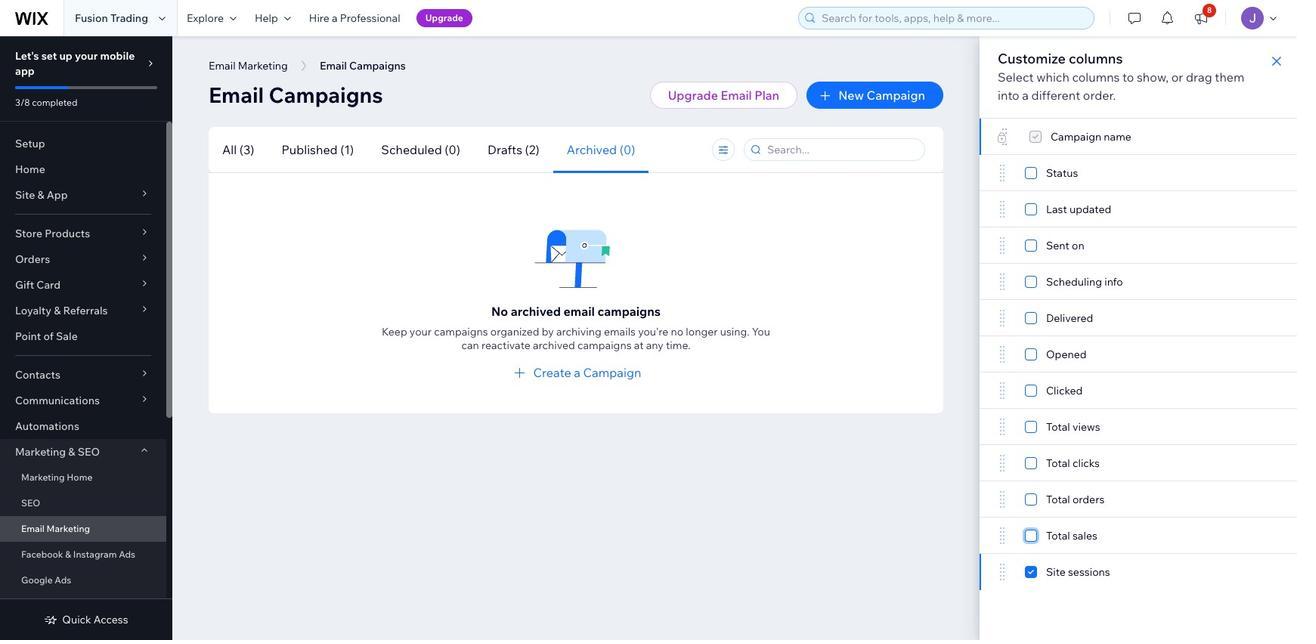 Task type: vqa. For each thing, say whether or not it's contained in the screenshot.
Comments link
no



Task type: locate. For each thing, give the bounding box(es) containing it.
drag . image left scheduling info option
[[998, 273, 1007, 291]]

upgrade right professional at the left of the page
[[425, 12, 463, 23]]

0 horizontal spatial ads
[[55, 575, 71, 586]]

site inside popup button
[[15, 188, 35, 202]]

help
[[255, 11, 278, 25]]

home
[[15, 163, 45, 176], [67, 472, 93, 483]]

total for total sales
[[1046, 529, 1070, 543]]

orders
[[15, 253, 50, 266]]

1 horizontal spatial email marketing
[[209, 59, 288, 73]]

your right "keep"
[[410, 325, 432, 339]]

drag . image inside delivered button
[[998, 309, 1007, 327]]

a right the create
[[574, 365, 581, 380]]

(0)
[[445, 142, 460, 157], [620, 142, 635, 157]]

(2)
[[525, 142, 540, 157]]

drag
[[1186, 70, 1212, 85]]

drag . image inside the site sessions button
[[998, 563, 1007, 581]]

drag . image inside last updated button
[[998, 200, 1007, 218]]

0 horizontal spatial your
[[75, 49, 98, 63]]

2 drag . image from the top
[[998, 309, 1007, 327]]

1 vertical spatial campaign
[[583, 365, 641, 380]]

& inside 'link'
[[65, 549, 71, 560]]

ads right instagram
[[119, 549, 135, 560]]

keep
[[382, 325, 407, 339]]

tab list
[[209, 127, 691, 173]]

site sessions button
[[980, 554, 1297, 590]]

seo down automations link
[[78, 445, 100, 459]]

& for loyalty
[[54, 304, 61, 318]]

0 vertical spatial upgrade
[[425, 12, 463, 23]]

last updated
[[1046, 203, 1112, 216]]

email up facebook
[[21, 523, 45, 535]]

1 horizontal spatial home
[[67, 472, 93, 483]]

seo
[[78, 445, 100, 459], [21, 497, 40, 509]]

facebook
[[21, 549, 63, 560]]

email marketing down help
[[209, 59, 288, 73]]

ads
[[119, 549, 135, 560], [55, 575, 71, 586]]

2 total from the top
[[1046, 457, 1070, 470]]

(0) right archived on the left top of page
[[620, 142, 635, 157]]

1 horizontal spatial (0)
[[620, 142, 635, 157]]

let's
[[15, 49, 39, 63]]

0 vertical spatial seo
[[78, 445, 100, 459]]

drag . image inside total views button
[[998, 418, 1007, 436]]

or
[[1172, 70, 1183, 85]]

published (1)
[[282, 142, 354, 157]]

store products button
[[0, 221, 166, 246]]

Total views checkbox
[[1025, 418, 1110, 436]]

upgrade left plan
[[668, 88, 718, 103]]

quick
[[62, 613, 91, 627]]

columns
[[1069, 50, 1123, 67], [1072, 70, 1120, 85]]

drag . image left sent on checkbox at the right top of the page
[[998, 237, 1007, 255]]

2 drag . image from the top
[[998, 237, 1007, 255]]

0 horizontal spatial (0)
[[445, 142, 460, 157]]

1 vertical spatial home
[[67, 472, 93, 483]]

time.
[[666, 339, 691, 352]]

drag . image left total clicks option
[[998, 454, 1007, 473]]

6 drag . image from the top
[[998, 491, 1007, 509]]

a inside create a campaign button
[[574, 365, 581, 380]]

which
[[1037, 70, 1070, 85]]

point
[[15, 330, 41, 343]]

0 vertical spatial home
[[15, 163, 45, 176]]

total left views
[[1046, 420, 1070, 434]]

total for total orders
[[1046, 493, 1070, 507]]

drag . image for total orders
[[998, 491, 1007, 509]]

& down automations link
[[68, 445, 75, 459]]

0 vertical spatial campaign
[[867, 88, 925, 103]]

(0) for scheduled (0)
[[445, 142, 460, 157]]

marketing up email campaigns
[[238, 59, 288, 73]]

seo inside "dropdown button"
[[78, 445, 100, 459]]

& right facebook
[[65, 549, 71, 560]]

access
[[94, 613, 128, 627]]

0 horizontal spatial campaign
[[583, 365, 641, 380]]

sent on
[[1046, 239, 1085, 253]]

drag . image inside total sales button
[[998, 527, 1007, 545]]

& inside "dropdown button"
[[68, 445, 75, 459]]

email inside button
[[209, 59, 236, 73]]

status
[[1046, 166, 1078, 180]]

drag . image for site sessions
[[998, 563, 1007, 581]]

upgrade button
[[416, 9, 472, 27]]

2 vertical spatial a
[[574, 365, 581, 380]]

marketing inside 'link'
[[47, 523, 90, 535]]

email marketing inside 'link'
[[21, 523, 90, 535]]

upgrade for upgrade email plan
[[668, 88, 718, 103]]

total inside "button"
[[1046, 457, 1070, 470]]

archived (0)
[[567, 142, 635, 157]]

site left app at the left top of page
[[15, 188, 35, 202]]

3/8 completed
[[15, 97, 77, 108]]

drag . image for total sales
[[998, 527, 1007, 545]]

drag . image left site sessions checkbox
[[998, 563, 1007, 581]]

email down explore
[[209, 59, 236, 73]]

(0) right scheduled
[[445, 142, 460, 157]]

1 horizontal spatial seo
[[78, 445, 100, 459]]

gift card
[[15, 278, 61, 292]]

email inside button
[[721, 88, 752, 103]]

marketing up facebook & instagram ads on the bottom of the page
[[47, 523, 90, 535]]

your right up
[[75, 49, 98, 63]]

explore
[[187, 11, 224, 25]]

ads inside 'link'
[[119, 549, 135, 560]]

5 drag . image from the top
[[998, 527, 1007, 545]]

referrals
[[63, 304, 108, 318]]

home down setup
[[15, 163, 45, 176]]

1 vertical spatial email marketing
[[21, 523, 90, 535]]

8
[[1207, 5, 1212, 15]]

email inside 'link'
[[21, 523, 45, 535]]

a inside the customize columns select which columns to show, or drag them into a different order.
[[1022, 88, 1029, 103]]

new campaign
[[839, 88, 925, 103]]

sales
[[1073, 529, 1098, 543]]

&
[[37, 188, 44, 202], [54, 304, 61, 318], [68, 445, 75, 459], [65, 549, 71, 560]]

0 horizontal spatial a
[[332, 11, 338, 25]]

delivered
[[1046, 311, 1094, 325]]

Total clicks checkbox
[[1025, 454, 1109, 473]]

you
[[752, 325, 770, 339]]

& left app at the left top of page
[[37, 188, 44, 202]]

None checkbox
[[1030, 128, 1132, 146]]

email marketing up facebook
[[21, 523, 90, 535]]

no
[[671, 325, 684, 339]]

drag . image inside sent on button
[[998, 237, 1007, 255]]

drag . image
[[998, 164, 1007, 182], [998, 237, 1007, 255], [998, 273, 1007, 291], [998, 382, 1007, 400], [998, 418, 1007, 436], [998, 491, 1007, 509], [998, 563, 1007, 581]]

ads right the google
[[55, 575, 71, 586]]

a right hire
[[332, 11, 338, 25]]

drag . image left delivered checkbox
[[998, 309, 1007, 327]]

email
[[564, 304, 595, 319]]

quick access
[[62, 613, 128, 627]]

1 vertical spatial upgrade
[[668, 88, 718, 103]]

0 vertical spatial your
[[75, 49, 98, 63]]

3 total from the top
[[1046, 493, 1070, 507]]

& for facebook
[[65, 549, 71, 560]]

archived up the create
[[533, 339, 575, 352]]

Last updated checkbox
[[1025, 200, 1112, 218]]

updated
[[1070, 203, 1112, 216]]

plan
[[755, 88, 780, 103]]

all
[[222, 142, 237, 157]]

total left clicks
[[1046, 457, 1070, 470]]

campaigns left organized
[[434, 325, 488, 339]]

campaigns
[[598, 304, 661, 319], [434, 325, 488, 339], [578, 339, 632, 352]]

0 vertical spatial a
[[332, 11, 338, 25]]

2 (0) from the left
[[620, 142, 635, 157]]

1 vertical spatial site
[[1046, 566, 1066, 579]]

marketing down automations
[[15, 445, 66, 459]]

contacts button
[[0, 362, 166, 388]]

total for total clicks
[[1046, 457, 1070, 470]]

1 vertical spatial seo
[[21, 497, 40, 509]]

drag . image for clicked
[[998, 382, 1007, 400]]

campaign right the new
[[867, 88, 925, 103]]

Scheduling info checkbox
[[1025, 273, 1123, 291]]

drag . image left total views option
[[998, 418, 1007, 436]]

drag . image inside opened button
[[998, 346, 1007, 364]]

of
[[43, 330, 54, 343]]

site left sessions
[[1046, 566, 1066, 579]]

site inside checkbox
[[1046, 566, 1066, 579]]

total inside button
[[1046, 529, 1070, 543]]

site for site & app
[[15, 188, 35, 202]]

up
[[59, 49, 72, 63]]

instagram
[[73, 549, 117, 560]]

4 drag . image from the top
[[998, 382, 1007, 400]]

marketing inside button
[[238, 59, 288, 73]]

Search... field
[[763, 139, 920, 160]]

1 drag . image from the top
[[998, 200, 1007, 218]]

0 horizontal spatial upgrade
[[425, 12, 463, 23]]

marketing home link
[[0, 465, 166, 491]]

them
[[1215, 70, 1245, 85]]

drag . image inside clicked button
[[998, 382, 1007, 400]]

1 horizontal spatial ads
[[119, 549, 135, 560]]

0 horizontal spatial site
[[15, 188, 35, 202]]

total left "orders"
[[1046, 493, 1070, 507]]

drag . image left status checkbox
[[998, 164, 1007, 182]]

0 horizontal spatial home
[[15, 163, 45, 176]]

contacts
[[15, 368, 60, 382]]

orders
[[1073, 493, 1105, 507]]

& for marketing
[[68, 445, 75, 459]]

drag . image inside total clicks "button"
[[998, 454, 1007, 473]]

campaign down the at
[[583, 365, 641, 380]]

into
[[998, 88, 1020, 103]]

4 total from the top
[[1046, 529, 1070, 543]]

Delivered checkbox
[[1025, 309, 1103, 327]]

orders button
[[0, 246, 166, 272]]

0 vertical spatial ads
[[119, 549, 135, 560]]

email marketing inside button
[[209, 59, 288, 73]]

total for total views
[[1046, 420, 1070, 434]]

upgrade inside upgrade email plan button
[[668, 88, 718, 103]]

0 vertical spatial columns
[[1069, 50, 1123, 67]]

0 vertical spatial site
[[15, 188, 35, 202]]

1 vertical spatial a
[[1022, 88, 1029, 103]]

completed
[[32, 97, 77, 108]]

info
[[1105, 275, 1123, 289]]

0 horizontal spatial seo
[[21, 497, 40, 509]]

drafts (2) button
[[474, 127, 553, 173]]

setup
[[15, 137, 45, 150]]

1 total from the top
[[1046, 420, 1070, 434]]

total
[[1046, 420, 1070, 434], [1046, 457, 1070, 470], [1046, 493, 1070, 507], [1046, 529, 1070, 543]]

drag . image
[[998, 200, 1007, 218], [998, 309, 1007, 327], [998, 346, 1007, 364], [998, 454, 1007, 473], [998, 527, 1007, 545]]

4 drag . image from the top
[[998, 454, 1007, 473]]

3/8
[[15, 97, 30, 108]]

drag . image left total orders checkbox
[[998, 491, 1007, 509]]

1 horizontal spatial campaign
[[867, 88, 925, 103]]

drag . image left the opened 'option'
[[998, 346, 1007, 364]]

1 horizontal spatial upgrade
[[668, 88, 718, 103]]

drag . image inside "scheduling info" button
[[998, 273, 1007, 291]]

seo down marketing home
[[21, 497, 40, 509]]

total left the sales
[[1046, 529, 1070, 543]]

& right loyalty
[[54, 304, 61, 318]]

email marketing for "email marketing" button
[[209, 59, 288, 73]]

1 vertical spatial your
[[410, 325, 432, 339]]

1 vertical spatial columns
[[1072, 70, 1120, 85]]

0 horizontal spatial email marketing
[[21, 523, 90, 535]]

email marketing
[[209, 59, 288, 73], [21, 523, 90, 535]]

drag . image left total sales option
[[998, 527, 1007, 545]]

all (3)
[[222, 142, 254, 157]]

Status checkbox
[[1025, 164, 1078, 182]]

archived up by
[[511, 304, 561, 319]]

7 drag . image from the top
[[998, 563, 1007, 581]]

marketing inside "dropdown button"
[[15, 445, 66, 459]]

1 horizontal spatial site
[[1046, 566, 1066, 579]]

3 drag . image from the top
[[998, 346, 1007, 364]]

(1)
[[340, 142, 354, 157]]

total clicks
[[1046, 457, 1100, 470]]

a
[[332, 11, 338, 25], [1022, 88, 1029, 103], [574, 365, 581, 380]]

home down marketing & seo "dropdown button"
[[67, 472, 93, 483]]

drag . image inside status button
[[998, 164, 1007, 182]]

1 horizontal spatial your
[[410, 325, 432, 339]]

drag . image inside total orders button
[[998, 491, 1007, 509]]

drag . image left clicked "option"
[[998, 382, 1007, 400]]

campaigns up emails
[[598, 304, 661, 319]]

campaigns up the create a campaign
[[578, 339, 632, 352]]

organized
[[491, 325, 539, 339]]

by
[[542, 325, 554, 339]]

1 drag . image from the top
[[998, 164, 1007, 182]]

0 vertical spatial email marketing
[[209, 59, 288, 73]]

sent on button
[[980, 228, 1297, 264]]

email left plan
[[721, 88, 752, 103]]

a right into
[[1022, 88, 1029, 103]]

total inside checkbox
[[1046, 493, 1070, 507]]

1 (0) from the left
[[445, 142, 460, 157]]

marketing down marketing & seo
[[21, 472, 65, 483]]

upgrade inside the upgrade button
[[425, 12, 463, 23]]

drag . image left last
[[998, 200, 1007, 218]]

2 horizontal spatial a
[[1022, 88, 1029, 103]]

& for site
[[37, 188, 44, 202]]

5 drag . image from the top
[[998, 418, 1007, 436]]

3 drag . image from the top
[[998, 273, 1007, 291]]

communications
[[15, 394, 100, 408]]

a inside hire a professional link
[[332, 11, 338, 25]]

1 horizontal spatial a
[[574, 365, 581, 380]]



Task type: describe. For each thing, give the bounding box(es) containing it.
Sent on checkbox
[[1025, 237, 1085, 255]]

create a campaign button
[[511, 364, 641, 382]]

your inside no archived email campaigns keep your campaigns organized by archiving emails you're no longer using. you can reactivate archived campaigns at any time.
[[410, 325, 432, 339]]

emails
[[604, 325, 636, 339]]

you're
[[638, 325, 669, 339]]

point of sale link
[[0, 324, 166, 349]]

delivered button
[[980, 300, 1297, 336]]

last
[[1046, 203, 1067, 216]]

total sales button
[[980, 518, 1297, 554]]

total views button
[[980, 409, 1297, 445]]

drag . image for status
[[998, 164, 1007, 182]]

sent
[[1046, 239, 1070, 253]]

sale
[[56, 330, 78, 343]]

status button
[[980, 155, 1297, 191]]

can
[[461, 339, 479, 352]]

Total orders checkbox
[[1025, 491, 1114, 509]]

new campaign button
[[807, 82, 944, 109]]

email marketing button
[[201, 54, 296, 77]]

card
[[37, 278, 61, 292]]

campaign inside create a campaign button
[[583, 365, 641, 380]]

drafts
[[488, 142, 522, 157]]

create a campaign
[[533, 365, 641, 380]]

select
[[998, 70, 1034, 85]]

1 vertical spatial archived
[[533, 339, 575, 352]]

archived
[[567, 142, 617, 157]]

site & app
[[15, 188, 68, 202]]

sidebar element
[[0, 36, 172, 640]]

seo link
[[0, 491, 166, 516]]

campaign inside new campaign button
[[867, 88, 925, 103]]

scheduled (0) button
[[368, 127, 474, 173]]

seo inside "link"
[[21, 497, 40, 509]]

setup link
[[0, 131, 166, 156]]

total orders button
[[980, 482, 1297, 518]]

email down "email marketing" button
[[209, 82, 264, 108]]

app
[[15, 64, 35, 78]]

a for campaign
[[574, 365, 581, 380]]

drag . image for opened
[[998, 346, 1007, 364]]

scheduling info
[[1046, 275, 1123, 289]]

order.
[[1083, 88, 1116, 103]]

hire
[[309, 11, 330, 25]]

hire a professional
[[309, 11, 400, 25]]

new
[[839, 88, 864, 103]]

show,
[[1137, 70, 1169, 85]]

home link
[[0, 156, 166, 182]]

fusion trading
[[75, 11, 148, 25]]

store products
[[15, 227, 90, 240]]

drag . image for total clicks
[[998, 454, 1007, 473]]

marketing home
[[21, 472, 93, 483]]

your inside let's set up your mobile app
[[75, 49, 98, 63]]

Site sessions checkbox
[[1025, 563, 1119, 581]]

email marketing for email marketing 'link'
[[21, 523, 90, 535]]

drafts (2)
[[488, 142, 540, 157]]

(3)
[[239, 142, 254, 157]]

google ads
[[21, 575, 71, 586]]

using.
[[720, 325, 750, 339]]

scheduling info button
[[980, 264, 1297, 300]]

drag . image for delivered
[[998, 309, 1007, 327]]

store
[[15, 227, 42, 240]]

any
[[646, 339, 664, 352]]

clicked button
[[980, 373, 1297, 409]]

scheduled
[[381, 142, 442, 157]]

customize
[[998, 50, 1066, 67]]

archiving
[[556, 325, 602, 339]]

trading
[[110, 11, 148, 25]]

Search for tools, apps, help & more... field
[[817, 8, 1089, 29]]

facebook & instagram ads link
[[0, 542, 166, 568]]

drag . image for scheduling info
[[998, 273, 1007, 291]]

google ads link
[[0, 568, 166, 593]]

0 vertical spatial archived
[[511, 304, 561, 319]]

last updated button
[[980, 191, 1297, 228]]

Total sales checkbox
[[1025, 527, 1107, 545]]

loyalty & referrals
[[15, 304, 108, 318]]

point of sale
[[15, 330, 78, 343]]

no
[[491, 304, 508, 319]]

Clicked checkbox
[[1025, 382, 1092, 400]]

campaigns
[[269, 82, 383, 108]]

opened button
[[980, 336, 1297, 373]]

total clicks button
[[980, 445, 1297, 482]]

a for professional
[[332, 11, 338, 25]]

published (1) button
[[268, 127, 368, 173]]

upgrade email plan
[[668, 88, 780, 103]]

clicked
[[1046, 384, 1083, 398]]

loyalty
[[15, 304, 51, 318]]

facebook & instagram ads
[[21, 549, 135, 560]]

total sales
[[1046, 529, 1098, 543]]

Opened checkbox
[[1025, 346, 1096, 364]]

gift
[[15, 278, 34, 292]]

tab list containing all (3)
[[209, 127, 691, 173]]

(0) for archived (0)
[[620, 142, 635, 157]]

site & app button
[[0, 182, 166, 208]]

drag . image for total views
[[998, 418, 1007, 436]]

professional
[[340, 11, 400, 25]]

longer
[[686, 325, 718, 339]]

email marketing link
[[0, 516, 166, 542]]

8 button
[[1185, 0, 1218, 36]]

scheduling
[[1046, 275, 1102, 289]]

products
[[45, 227, 90, 240]]

hire a professional link
[[300, 0, 409, 36]]

mobile
[[100, 49, 135, 63]]

loyalty & referrals button
[[0, 298, 166, 324]]

drag . image for last updated
[[998, 200, 1007, 218]]

gift card button
[[0, 272, 166, 298]]

create
[[533, 365, 571, 380]]

customize columns select which columns to show, or drag them into a different order.
[[998, 50, 1245, 103]]

1 vertical spatial ads
[[55, 575, 71, 586]]

upgrade for upgrade
[[425, 12, 463, 23]]

site for site sessions
[[1046, 566, 1066, 579]]

all (3) button
[[209, 127, 268, 173]]

drag . image for sent on
[[998, 237, 1007, 255]]



